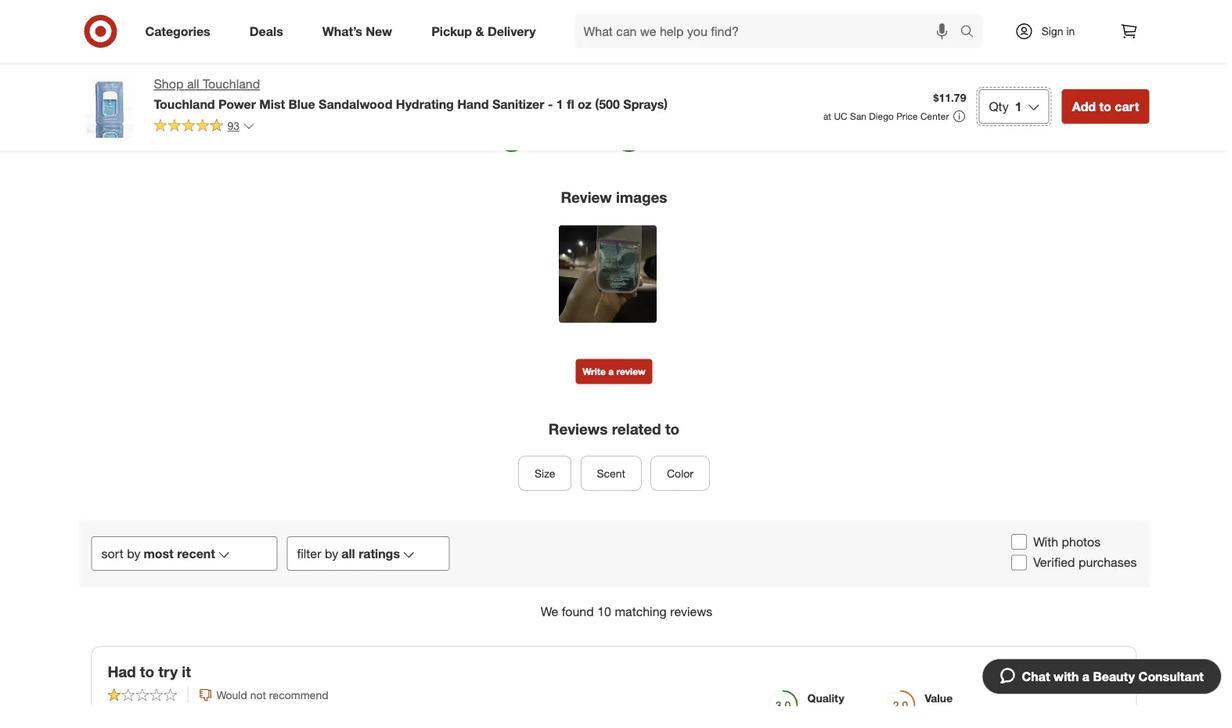 Task type: locate. For each thing, give the bounding box(es) containing it.
star
[[356, 68, 371, 79]]

1 horizontal spatial all
[[342, 546, 355, 561]]

to right related
[[666, 420, 680, 438]]

sprays)
[[624, 96, 668, 111]]

0 horizontal spatial out of 5
[[536, 139, 574, 152]]

0 horizontal spatial by
[[127, 546, 141, 561]]

sort
[[101, 546, 124, 561]]

out
[[536, 139, 552, 152], [654, 139, 669, 152]]

by for sort by
[[127, 546, 141, 561]]

in
[[1067, 24, 1076, 38]]

write
[[583, 366, 606, 378]]

to left try
[[140, 662, 154, 680]]

With photos checkbox
[[1012, 534, 1028, 550]]

verified
[[1034, 555, 1076, 570]]

scent
[[597, 466, 626, 480]]

all left ratings
[[342, 546, 355, 561]]

1 out from the left
[[536, 139, 552, 152]]

chat with a beauty consultant
[[1022, 669, 1204, 684]]

size button
[[519, 456, 572, 491]]

hydrating
[[396, 96, 454, 111]]

0 vertical spatial 2 %
[[587, 38, 601, 50]]

touchland up power
[[203, 76, 260, 92]]

out of 5 down the -
[[536, 139, 574, 152]]

What can we help you find? suggestions appear below search field
[[574, 14, 964, 49]]

1
[[348, 68, 353, 79], [557, 96, 564, 111], [1016, 99, 1023, 114]]

to
[[1100, 99, 1112, 114], [666, 420, 680, 438], [140, 662, 154, 680]]

size
[[535, 466, 556, 480]]

1 horizontal spatial by
[[325, 546, 338, 561]]

1 horizontal spatial out of 5
[[654, 139, 691, 152]]

by right sort at the bottom left of the page
[[127, 546, 141, 561]]

1 inside shop all touchland touchland power mist blue sandalwood hydrating hand sanitizer - 1 fl oz (500 sprays)
[[557, 96, 564, 111]]

hand
[[458, 96, 489, 111]]

2 stars
[[345, 53, 374, 65]]

10 down the 83 at the left of the page
[[584, 23, 595, 35]]

by
[[127, 546, 141, 561], [325, 546, 338, 561]]

1 right qty
[[1016, 99, 1023, 114]]

2 down '3'
[[587, 68, 592, 79]]

1 horizontal spatial 5
[[685, 139, 691, 152]]

image of touchland power mist blue sandalwood hydrating hand sanitizer - 1 fl oz (500 sprays) image
[[79, 75, 141, 138]]

0 horizontal spatial 5
[[567, 139, 574, 152]]

qty 1
[[989, 99, 1023, 114]]

to inside button
[[1100, 99, 1112, 114]]

1 right the -
[[557, 96, 564, 111]]

by for filter by
[[325, 546, 338, 561]]

0 horizontal spatial out
[[536, 139, 552, 152]]

a right the with
[[1083, 669, 1090, 684]]

1 2 % from the top
[[587, 38, 601, 50]]

out down the sprays)
[[654, 139, 669, 152]]

2 % down 10 %
[[587, 38, 601, 50]]

value
[[925, 691, 953, 705]]

$11.79
[[934, 91, 967, 105]]

83 %
[[584, 9, 604, 20]]

1 vertical spatial stars
[[353, 53, 374, 65]]

2
[[587, 38, 592, 50], [345, 53, 351, 65], [587, 68, 592, 79]]

2 up '3'
[[587, 38, 592, 50]]

10 %
[[584, 23, 604, 35]]

1 horizontal spatial 1
[[557, 96, 564, 111]]

0 vertical spatial to
[[1100, 99, 1112, 114]]

by right filter
[[325, 546, 338, 561]]

out of 5 down the sprays)
[[654, 139, 691, 152]]

2 by from the left
[[325, 546, 338, 561]]

1 vertical spatial to
[[666, 420, 680, 438]]

1 horizontal spatial to
[[666, 420, 680, 438]]

found
[[562, 604, 594, 620]]

1 horizontal spatial out
[[654, 139, 669, 152]]

san
[[851, 110, 867, 122]]

1 horizontal spatial a
[[1083, 669, 1090, 684]]

0 horizontal spatial all
[[187, 76, 199, 92]]

sort by most recent
[[101, 546, 215, 561]]

out down the -
[[536, 139, 552, 152]]

0 vertical spatial 10
[[584, 23, 595, 35]]

2 up 1 star
[[345, 53, 351, 65]]

a right write
[[609, 366, 614, 378]]

2 % down '3 %'
[[587, 68, 601, 79]]

stars for 2 stars
[[353, 53, 374, 65]]

2 vertical spatial to
[[140, 662, 154, 680]]

&
[[476, 24, 484, 39]]

3 %
[[587, 53, 601, 65]]

2 5 from the left
[[685, 139, 691, 152]]

review images
[[561, 188, 668, 206]]

0 vertical spatial 2
[[587, 38, 592, 50]]

0 vertical spatial all
[[187, 76, 199, 92]]

10 right found in the left of the page
[[598, 604, 612, 620]]

1 stars from the top
[[353, 23, 374, 35]]

recommend right not
[[269, 688, 329, 702]]

recent
[[177, 546, 215, 561]]

2 horizontal spatial to
[[1100, 99, 1112, 114]]

review
[[617, 366, 646, 378]]

%
[[595, 9, 604, 20], [595, 23, 604, 35], [592, 38, 601, 50], [741, 52, 753, 67], [592, 53, 601, 65], [592, 68, 601, 79]]

color
[[667, 466, 694, 480]]

all
[[187, 76, 199, 92], [342, 546, 355, 561]]

0 vertical spatial recommend
[[796, 52, 868, 67]]

price
[[897, 110, 918, 122]]

80 % would recommend
[[728, 52, 868, 67]]

quality
[[808, 691, 845, 705]]

sanitizer
[[492, 96, 545, 111]]

stars
[[353, 23, 374, 35], [353, 53, 374, 65]]

1 horizontal spatial of
[[672, 139, 682, 152]]

5
[[567, 139, 574, 152], [685, 139, 691, 152]]

2 out from the left
[[654, 139, 669, 152]]

new
[[366, 24, 392, 39]]

most
[[144, 546, 174, 561]]

chat
[[1022, 669, 1051, 684]]

would
[[217, 688, 247, 702]]

stars up star at the top of page
[[353, 53, 374, 65]]

touchland
[[203, 76, 260, 92], [154, 96, 215, 111]]

2 vertical spatial 2
[[587, 68, 592, 79]]

pickup
[[432, 24, 472, 39]]

center
[[921, 110, 949, 122]]

1 vertical spatial 2 %
[[587, 68, 601, 79]]

83
[[584, 9, 595, 20]]

stars right 4
[[353, 23, 374, 35]]

pickup & delivery link
[[418, 14, 556, 49]]

recommend up the at
[[796, 52, 868, 67]]

all right shop
[[187, 76, 199, 92]]

with
[[1034, 534, 1059, 549]]

1 by from the left
[[127, 546, 141, 561]]

reviews related to
[[549, 420, 680, 438]]

1 left star at the top of page
[[348, 68, 353, 79]]

power
[[219, 96, 256, 111]]

0 horizontal spatial 1
[[348, 68, 353, 79]]

0 horizontal spatial of
[[555, 139, 564, 152]]

had
[[108, 662, 136, 680]]

to right add
[[1100, 99, 1112, 114]]

0 horizontal spatial to
[[140, 662, 154, 680]]

what's new link
[[309, 14, 412, 49]]

2 stars from the top
[[353, 53, 374, 65]]

0 horizontal spatial recommend
[[269, 688, 329, 702]]

of
[[555, 139, 564, 152], [672, 139, 682, 152]]

a
[[609, 366, 614, 378], [1083, 669, 1090, 684]]

0 vertical spatial a
[[609, 366, 614, 378]]

would not recommend
[[217, 688, 329, 702]]

touchland down shop
[[154, 96, 215, 111]]

1 vertical spatial 10
[[598, 604, 612, 620]]

0 vertical spatial stars
[[353, 23, 374, 35]]



Task type: vqa. For each thing, say whether or not it's contained in the screenshot.
Had
yes



Task type: describe. For each thing, give the bounding box(es) containing it.
1 of from the left
[[555, 139, 564, 152]]

add to cart button
[[1062, 89, 1150, 124]]

2 out of 5 from the left
[[654, 139, 691, 152]]

2 2 % from the top
[[587, 68, 601, 79]]

deals link
[[236, 14, 303, 49]]

chat with a beauty consultant button
[[982, 659, 1222, 695]]

fl
[[567, 96, 575, 111]]

0 horizontal spatial a
[[609, 366, 614, 378]]

to for add to cart
[[1100, 99, 1112, 114]]

80
[[728, 52, 741, 67]]

oz
[[578, 96, 592, 111]]

reviews
[[549, 420, 608, 438]]

shop all touchland touchland power mist blue sandalwood hydrating hand sanitizer - 1 fl oz (500 sprays)
[[154, 76, 668, 111]]

categories
[[145, 24, 210, 39]]

try
[[158, 662, 178, 680]]

1 vertical spatial a
[[1083, 669, 1090, 684]]

consultant
[[1139, 669, 1204, 684]]

sign in
[[1042, 24, 1076, 38]]

matching
[[615, 604, 667, 620]]

stars for 4 stars
[[353, 23, 374, 35]]

what's new
[[322, 24, 392, 39]]

uc
[[834, 110, 848, 122]]

with photos
[[1034, 534, 1101, 549]]

2 horizontal spatial 1
[[1016, 99, 1023, 114]]

deals
[[250, 24, 283, 39]]

not
[[250, 688, 266, 702]]

Verified purchases checkbox
[[1012, 555, 1028, 571]]

1 vertical spatial 2
[[345, 53, 351, 65]]

4.7
[[646, 8, 690, 46]]

93 link
[[154, 118, 255, 136]]

at
[[824, 110, 832, 122]]

search
[[953, 25, 991, 40]]

1 vertical spatial all
[[342, 546, 355, 561]]

sign in link
[[1002, 14, 1100, 49]]

4 stars
[[345, 23, 374, 35]]

(500
[[595, 96, 620, 111]]

sign
[[1042, 24, 1064, 38]]

1 out of 5 from the left
[[536, 139, 574, 152]]

1 horizontal spatial 10
[[598, 604, 612, 620]]

filter by all ratings
[[297, 546, 400, 561]]

verified purchases
[[1034, 555, 1137, 570]]

what's
[[322, 24, 363, 39]]

search button
[[953, 14, 991, 52]]

blue
[[289, 96, 315, 111]]

2 of from the left
[[672, 139, 682, 152]]

qty
[[989, 99, 1009, 114]]

ratings
[[359, 546, 400, 561]]

cart
[[1115, 99, 1140, 114]]

we
[[541, 604, 559, 620]]

all inside shop all touchland touchland power mist blue sandalwood hydrating hand sanitizer - 1 fl oz (500 sprays)
[[187, 76, 199, 92]]

add to cart
[[1073, 99, 1140, 114]]

categories link
[[132, 14, 230, 49]]

at uc san diego price center
[[824, 110, 949, 122]]

filter
[[297, 546, 322, 561]]

write a review
[[583, 366, 646, 378]]

review
[[561, 188, 612, 206]]

with
[[1054, 669, 1079, 684]]

4
[[345, 23, 351, 35]]

guest review image 1 of 1, zoom in image
[[559, 225, 657, 323]]

1 5 from the left
[[567, 139, 574, 152]]

1 vertical spatial touchland
[[154, 96, 215, 111]]

3
[[587, 53, 592, 65]]

to for had to try it
[[140, 662, 154, 680]]

write a review button
[[576, 359, 653, 384]]

0 horizontal spatial 10
[[584, 23, 595, 35]]

0 vertical spatial touchland
[[203, 76, 260, 92]]

images
[[616, 188, 668, 206]]

mist
[[259, 96, 285, 111]]

diego
[[870, 110, 894, 122]]

sandalwood
[[319, 96, 393, 111]]

pickup & delivery
[[432, 24, 536, 39]]

1 vertical spatial recommend
[[269, 688, 329, 702]]

it
[[182, 662, 191, 680]]

add
[[1073, 99, 1096, 114]]

had to try it
[[108, 662, 191, 680]]

delivery
[[488, 24, 536, 39]]

color button
[[651, 456, 710, 491]]

1 star
[[348, 68, 371, 79]]

purchases
[[1079, 555, 1137, 570]]

shop
[[154, 76, 184, 92]]

93
[[227, 119, 240, 133]]

we found 10 matching reviews
[[541, 604, 713, 620]]

reviews
[[671, 604, 713, 620]]

beauty
[[1094, 669, 1136, 684]]

-
[[548, 96, 553, 111]]

1 horizontal spatial recommend
[[796, 52, 868, 67]]

related
[[612, 420, 661, 438]]

photos
[[1062, 534, 1101, 549]]



